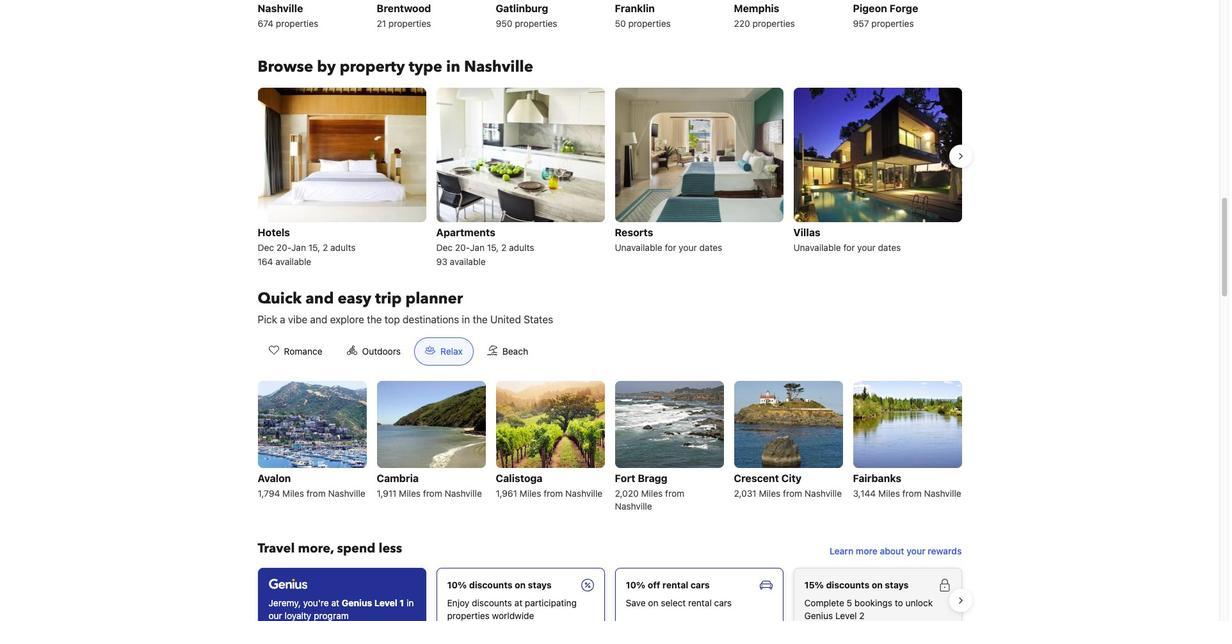 Task type: locate. For each thing, give the bounding box(es) containing it.
1 horizontal spatial 2
[[502, 242, 507, 253]]

from inside the cambria 1,911 miles from nashville
[[423, 488, 443, 499]]

in inside quick and easy trip planner pick a vibe and explore the top destinations in the united states
[[462, 314, 470, 325]]

jan for hotels
[[291, 242, 306, 253]]

franklin 50 properties
[[615, 2, 671, 29]]

miles for avalon
[[283, 488, 304, 499]]

1,794
[[258, 488, 280, 499]]

nashville inside crescent city 2,031 miles from nashville
[[805, 488, 842, 499]]

nashville inside calistoga 1,961 miles from nashville
[[566, 488, 603, 499]]

properties right 674
[[276, 18, 319, 29]]

available for hotels
[[276, 256, 311, 267]]

1 for from the left
[[665, 242, 677, 253]]

your inside resorts unavailable for your dates
[[679, 242, 697, 253]]

dec inside apartments dec 20-jan 15, 2 adults 93 available
[[437, 242, 453, 253]]

in right 1
[[407, 598, 414, 608]]

2 the from the left
[[473, 314, 488, 325]]

resorts
[[615, 227, 654, 238]]

enjoy
[[447, 598, 470, 608]]

dec for apartments
[[437, 242, 453, 253]]

jan inside apartments dec 20-jan 15, 2 adults 93 available
[[470, 242, 485, 253]]

nashville up 'rewards'
[[925, 488, 962, 499]]

nashville up 674
[[258, 2, 303, 14]]

0 horizontal spatial your
[[679, 242, 697, 253]]

unlock
[[906, 598, 933, 608]]

1 vertical spatial region
[[248, 563, 973, 621]]

nashville
[[258, 2, 303, 14], [464, 56, 534, 77], [328, 488, 366, 499], [445, 488, 482, 499], [566, 488, 603, 499], [805, 488, 842, 499], [925, 488, 962, 499], [615, 501, 653, 512]]

1 horizontal spatial available
[[450, 256, 486, 267]]

957
[[854, 18, 870, 29]]

1 vertical spatial level
[[836, 610, 857, 621]]

from right 1,794
[[307, 488, 326, 499]]

properties down 'brentwood'
[[389, 18, 431, 29]]

discounts up enjoy discounts at participating properties worldwide
[[469, 580, 513, 591]]

jan up quick
[[291, 242, 306, 253]]

properties down franklin
[[629, 18, 671, 29]]

0 horizontal spatial genius
[[342, 598, 372, 608]]

miles down fairbanks
[[879, 488, 901, 499]]

10%
[[447, 580, 467, 591], [626, 580, 646, 591]]

unavailable inside "villas unavailable for your dates"
[[794, 242, 841, 253]]

the left top
[[367, 314, 382, 325]]

discounts down 10% discounts on stays
[[472, 598, 512, 608]]

0 horizontal spatial jan
[[291, 242, 306, 253]]

3,144
[[854, 488, 876, 499]]

1 horizontal spatial adults
[[509, 242, 535, 253]]

the left united
[[473, 314, 488, 325]]

2 20- from the left
[[455, 242, 470, 253]]

level down the '5'
[[836, 610, 857, 621]]

1 vertical spatial rental
[[689, 598, 712, 608]]

stays
[[528, 580, 552, 591], [885, 580, 909, 591]]

and right vibe
[[310, 314, 328, 325]]

your for villas
[[858, 242, 876, 253]]

more,
[[298, 540, 334, 557]]

apartments
[[437, 227, 496, 238]]

your inside "villas unavailable for your dates"
[[858, 242, 876, 253]]

15, inside hotels dec 20-jan 15, 2 adults 164 available
[[309, 242, 320, 253]]

0 horizontal spatial the
[[367, 314, 382, 325]]

miles down crescent
[[759, 488, 781, 499]]

from right 3,144 on the right bottom of the page
[[903, 488, 922, 499]]

1 horizontal spatial for
[[844, 242, 855, 253]]

available
[[276, 256, 311, 267], [450, 256, 486, 267]]

6 from from the left
[[903, 488, 922, 499]]

0 horizontal spatial 20-
[[277, 242, 291, 253]]

0 horizontal spatial on
[[515, 580, 526, 591]]

discounts for discounts
[[469, 580, 513, 591]]

0 horizontal spatial dec
[[258, 242, 274, 253]]

1 horizontal spatial 15,
[[487, 242, 499, 253]]

0 horizontal spatial dates
[[700, 242, 723, 253]]

on up bookings
[[872, 580, 883, 591]]

miles inside the fort bragg 2,020 miles from nashville
[[641, 488, 663, 499]]

stays up to
[[885, 580, 909, 591]]

2 for hotels
[[323, 242, 328, 253]]

hotels dec 20-jan 15, 2 adults 164 available
[[258, 227, 356, 267]]

stays for 15% discounts on stays
[[885, 580, 909, 591]]

dec
[[258, 242, 274, 253], [437, 242, 453, 253]]

20- down apartments
[[455, 242, 470, 253]]

top
[[385, 314, 400, 325]]

miles inside avalon 1,794 miles from nashville
[[283, 488, 304, 499]]

1 horizontal spatial unavailable
[[794, 242, 841, 253]]

10% up the save
[[626, 580, 646, 591]]

properties inside nashville 674 properties
[[276, 18, 319, 29]]

0 horizontal spatial 10%
[[447, 580, 467, 591]]

nashville inside fairbanks 3,144 miles from nashville
[[925, 488, 962, 499]]

from
[[307, 488, 326, 499], [423, 488, 443, 499], [544, 488, 563, 499], [666, 488, 685, 499], [783, 488, 803, 499], [903, 488, 922, 499]]

miles
[[283, 488, 304, 499], [399, 488, 421, 499], [520, 488, 542, 499], [641, 488, 663, 499], [759, 488, 781, 499], [879, 488, 901, 499]]

in up the relax
[[462, 314, 470, 325]]

1 horizontal spatial stays
[[885, 580, 909, 591]]

properties inside brentwood 21 properties
[[389, 18, 431, 29]]

0 vertical spatial level
[[375, 598, 398, 608]]

50
[[615, 18, 626, 29]]

quick
[[258, 288, 302, 309]]

15, for apartments
[[487, 242, 499, 253]]

more
[[856, 546, 878, 557]]

discounts inside enjoy discounts at participating properties worldwide
[[472, 598, 512, 608]]

1 horizontal spatial level
[[836, 610, 857, 621]]

10% for 10% off rental cars
[[626, 580, 646, 591]]

15,
[[309, 242, 320, 253], [487, 242, 499, 253]]

1 stays from the left
[[528, 580, 552, 591]]

2 dates from the left
[[878, 242, 901, 253]]

0 vertical spatial region
[[248, 82, 973, 273]]

romance
[[284, 346, 323, 357]]

1 from from the left
[[307, 488, 326, 499]]

dec up 93
[[437, 242, 453, 253]]

2 for from the left
[[844, 242, 855, 253]]

miles down cambria
[[399, 488, 421, 499]]

dec for hotels
[[258, 242, 274, 253]]

properties
[[276, 18, 319, 29], [389, 18, 431, 29], [515, 18, 558, 29], [629, 18, 671, 29], [753, 18, 795, 29], [872, 18, 915, 29], [447, 610, 490, 621]]

3 miles from the left
[[520, 488, 542, 499]]

fairbanks 3,144 miles from nashville
[[854, 473, 962, 499]]

93
[[437, 256, 448, 267]]

1 horizontal spatial on
[[648, 598, 659, 608]]

1 adults from the left
[[331, 242, 356, 253]]

1 jan from the left
[[291, 242, 306, 253]]

0 horizontal spatial adults
[[331, 242, 356, 253]]

miles inside crescent city 2,031 miles from nashville
[[759, 488, 781, 499]]

rental
[[663, 580, 689, 591], [689, 598, 712, 608]]

cars up the save on select rental cars
[[691, 580, 710, 591]]

pigeon
[[854, 2, 888, 14]]

miles inside calistoga 1,961 miles from nashville
[[520, 488, 542, 499]]

1 available from the left
[[276, 256, 311, 267]]

complete 5 bookings to unlock genius level 2
[[805, 598, 933, 621]]

10% off rental cars
[[626, 580, 710, 591]]

nashville left 1,911 on the bottom left
[[328, 488, 366, 499]]

1 at from the left
[[331, 598, 339, 608]]

genius up program
[[342, 598, 372, 608]]

nashville down 2,020
[[615, 501, 653, 512]]

2,031
[[734, 488, 757, 499]]

2 stays from the left
[[885, 580, 909, 591]]

6 miles from the left
[[879, 488, 901, 499]]

220
[[734, 18, 751, 29]]

easy
[[338, 288, 372, 309]]

15, for hotels
[[309, 242, 320, 253]]

20-
[[277, 242, 291, 253], [455, 242, 470, 253]]

from for cambria
[[423, 488, 443, 499]]

your for resorts
[[679, 242, 697, 253]]

nashville left 2,020
[[566, 488, 603, 499]]

0 horizontal spatial stays
[[528, 580, 552, 591]]

5 from from the left
[[783, 488, 803, 499]]

type
[[409, 56, 443, 77]]

properties down 'memphis'
[[753, 18, 795, 29]]

10% discounts on stays
[[447, 580, 552, 591]]

forge
[[890, 2, 919, 14]]

miles down calistoga
[[520, 488, 542, 499]]

nashville inside the cambria 1,911 miles from nashville
[[445, 488, 482, 499]]

2 unavailable from the left
[[794, 242, 841, 253]]

1 region from the top
[[248, 82, 973, 273]]

properties for brentwood
[[389, 18, 431, 29]]

cambria 1,911 miles from nashville
[[377, 473, 482, 499]]

beach
[[503, 346, 528, 357]]

properties inside gatlinburg 950 properties
[[515, 18, 558, 29]]

level
[[375, 598, 398, 608], [836, 610, 857, 621]]

0 horizontal spatial for
[[665, 242, 677, 253]]

15, inside apartments dec 20-jan 15, 2 adults 93 available
[[487, 242, 499, 253]]

0 horizontal spatial 2
[[323, 242, 328, 253]]

properties down gatlinburg
[[515, 18, 558, 29]]

properties for franklin
[[629, 18, 671, 29]]

1 20- from the left
[[277, 242, 291, 253]]

calistoga 1,961 miles from nashville
[[496, 473, 603, 499]]

10% up 'enjoy'
[[447, 580, 467, 591]]

unavailable
[[615, 242, 663, 253], [794, 242, 841, 253]]

on right the save
[[648, 598, 659, 608]]

0 vertical spatial genius
[[342, 598, 372, 608]]

adults for apartments
[[509, 242, 535, 253]]

dates inside "villas unavailable for your dates"
[[878, 242, 901, 253]]

from inside avalon 1,794 miles from nashville
[[307, 488, 326, 499]]

complete
[[805, 598, 845, 608]]

1,961
[[496, 488, 517, 499]]

from inside fairbanks 3,144 miles from nashville
[[903, 488, 922, 499]]

discounts
[[469, 580, 513, 591], [827, 580, 870, 591], [472, 598, 512, 608]]

2
[[323, 242, 328, 253], [502, 242, 507, 253], [860, 610, 865, 621]]

20- for apartments
[[455, 242, 470, 253]]

1 horizontal spatial 20-
[[455, 242, 470, 253]]

2 from from the left
[[423, 488, 443, 499]]

jeremy, you're at genius level 1
[[269, 598, 404, 608]]

1 vertical spatial in
[[462, 314, 470, 325]]

0 horizontal spatial in
[[407, 598, 414, 608]]

20- down the hotels
[[277, 242, 291, 253]]

2 available from the left
[[450, 256, 486, 267]]

1 dec from the left
[[258, 242, 274, 253]]

0 horizontal spatial at
[[331, 598, 339, 608]]

from down bragg
[[666, 488, 685, 499]]

1 horizontal spatial dec
[[437, 242, 453, 253]]

jan down apartments
[[470, 242, 485, 253]]

spend
[[337, 540, 376, 557]]

miles down avalon
[[283, 488, 304, 499]]

your
[[679, 242, 697, 253], [858, 242, 876, 253], [907, 546, 926, 557]]

properties down 'enjoy'
[[447, 610, 490, 621]]

dec inside hotels dec 20-jan 15, 2 adults 164 available
[[258, 242, 274, 253]]

stays for 10% discounts on stays
[[528, 580, 552, 591]]

stays up participating
[[528, 580, 552, 591]]

2 inside hotels dec 20-jan 15, 2 adults 164 available
[[323, 242, 328, 253]]

2 region from the top
[[248, 563, 973, 621]]

from right 1,911 on the bottom left
[[423, 488, 443, 499]]

1 vertical spatial cars
[[715, 598, 732, 608]]

950
[[496, 18, 513, 29]]

the
[[367, 314, 382, 325], [473, 314, 488, 325]]

for inside "villas unavailable for your dates"
[[844, 242, 855, 253]]

2 horizontal spatial 2
[[860, 610, 865, 621]]

genius inside complete 5 bookings to unlock genius level 2
[[805, 610, 833, 621]]

unavailable for villas
[[794, 242, 841, 253]]

nashville inside nashville 674 properties
[[258, 2, 303, 14]]

dates inside resorts unavailable for your dates
[[700, 242, 723, 253]]

in right type
[[447, 56, 461, 77]]

blue genius logo image
[[269, 579, 307, 589], [269, 579, 307, 589]]

vibe
[[288, 314, 308, 325]]

20- inside hotels dec 20-jan 15, 2 adults 164 available
[[277, 242, 291, 253]]

2 adults from the left
[[509, 242, 535, 253]]

2 at from the left
[[515, 598, 523, 608]]

region containing 10% discounts on stays
[[248, 563, 973, 621]]

at for you're
[[331, 598, 339, 608]]

2 miles from the left
[[399, 488, 421, 499]]

1 horizontal spatial 10%
[[626, 580, 646, 591]]

164
[[258, 256, 273, 267]]

2 inside complete 5 bookings to unlock genius level 2
[[860, 610, 865, 621]]

properties for nashville
[[276, 18, 319, 29]]

rental up select
[[663, 580, 689, 591]]

jan for apartments
[[470, 242, 485, 253]]

1 miles from the left
[[283, 488, 304, 499]]

nashville left 1,961
[[445, 488, 482, 499]]

adults inside hotels dec 20-jan 15, 2 adults 164 available
[[331, 242, 356, 253]]

1 horizontal spatial your
[[858, 242, 876, 253]]

cars
[[691, 580, 710, 591], [715, 598, 732, 608]]

jan inside hotels dec 20-jan 15, 2 adults 164 available
[[291, 242, 306, 253]]

3 from from the left
[[544, 488, 563, 499]]

2 inside apartments dec 20-jan 15, 2 adults 93 available
[[502, 242, 507, 253]]

available right '164'
[[276, 256, 311, 267]]

from down city
[[783, 488, 803, 499]]

0 horizontal spatial available
[[276, 256, 311, 267]]

1 15, from the left
[[309, 242, 320, 253]]

from inside calistoga 1,961 miles from nashville
[[544, 488, 563, 499]]

at
[[331, 598, 339, 608], [515, 598, 523, 608]]

rental right select
[[689, 598, 712, 608]]

region containing hotels
[[248, 82, 973, 273]]

region
[[248, 82, 973, 273], [248, 563, 973, 621]]

unavailable inside resorts unavailable for your dates
[[615, 242, 663, 253]]

franklin
[[615, 2, 655, 14]]

cars right select
[[715, 598, 732, 608]]

available inside hotels dec 20-jan 15, 2 adults 164 available
[[276, 256, 311, 267]]

available right 93
[[450, 256, 486, 267]]

0 horizontal spatial 15,
[[309, 242, 320, 253]]

1 horizontal spatial dates
[[878, 242, 901, 253]]

on up enjoy discounts at participating properties worldwide
[[515, 580, 526, 591]]

properties down forge
[[872, 18, 915, 29]]

for inside resorts unavailable for your dates
[[665, 242, 677, 253]]

genius down complete
[[805, 610, 833, 621]]

romance button
[[258, 337, 333, 366]]

jeremy,
[[269, 598, 301, 608]]

2 horizontal spatial on
[[872, 580, 883, 591]]

2 10% from the left
[[626, 580, 646, 591]]

on for bookings
[[872, 580, 883, 591]]

0 horizontal spatial cars
[[691, 580, 710, 591]]

1 10% from the left
[[447, 580, 467, 591]]

discounts for 5
[[827, 580, 870, 591]]

2 jan from the left
[[470, 242, 485, 253]]

outdoors
[[362, 346, 401, 357]]

1 horizontal spatial genius
[[805, 610, 833, 621]]

at inside enjoy discounts at participating properties worldwide
[[515, 598, 523, 608]]

from right 1,961
[[544, 488, 563, 499]]

and
[[306, 288, 334, 309], [310, 314, 328, 325]]

5 miles from the left
[[759, 488, 781, 499]]

20- inside apartments dec 20-jan 15, 2 adults 93 available
[[455, 242, 470, 253]]

at up program
[[331, 598, 339, 608]]

properties inside memphis 220 properties
[[753, 18, 795, 29]]

worldwide
[[492, 610, 535, 621]]

nashville inside avalon 1,794 miles from nashville
[[328, 488, 366, 499]]

1 horizontal spatial jan
[[470, 242, 485, 253]]

discounts up the '5'
[[827, 580, 870, 591]]

2 horizontal spatial in
[[462, 314, 470, 325]]

about
[[880, 546, 905, 557]]

dates
[[700, 242, 723, 253], [878, 242, 901, 253]]

2,020
[[615, 488, 639, 499]]

for
[[665, 242, 677, 253], [844, 242, 855, 253]]

0 vertical spatial cars
[[691, 580, 710, 591]]

1 vertical spatial genius
[[805, 610, 833, 621]]

674
[[258, 18, 274, 29]]

miles down bragg
[[641, 488, 663, 499]]

at up worldwide
[[515, 598, 523, 608]]

unavailable for resorts
[[615, 242, 663, 253]]

miles inside fairbanks 3,144 miles from nashville
[[879, 488, 901, 499]]

dec up '164'
[[258, 242, 274, 253]]

1 dates from the left
[[700, 242, 723, 253]]

4 miles from the left
[[641, 488, 663, 499]]

and up vibe
[[306, 288, 334, 309]]

1 horizontal spatial the
[[473, 314, 488, 325]]

unavailable down resorts
[[615, 242, 663, 253]]

properties inside franklin 50 properties
[[629, 18, 671, 29]]

miles inside the cambria 1,911 miles from nashville
[[399, 488, 421, 499]]

available inside apartments dec 20-jan 15, 2 adults 93 available
[[450, 256, 486, 267]]

nashville left 3,144 on the right bottom of the page
[[805, 488, 842, 499]]

0 horizontal spatial level
[[375, 598, 398, 608]]

1 horizontal spatial at
[[515, 598, 523, 608]]

2 vertical spatial in
[[407, 598, 414, 608]]

level left 1
[[375, 598, 398, 608]]

2 15, from the left
[[487, 242, 499, 253]]

tab list
[[248, 337, 550, 366]]

from for fairbanks
[[903, 488, 922, 499]]

fort
[[615, 473, 636, 484]]

4 from from the left
[[666, 488, 685, 499]]

unavailable down villas
[[794, 242, 841, 253]]

enjoy discounts at participating properties worldwide
[[447, 598, 577, 621]]

cambria
[[377, 473, 419, 484]]

1 unavailable from the left
[[615, 242, 663, 253]]

2 dec from the left
[[437, 242, 453, 253]]

adults inside apartments dec 20-jan 15, 2 adults 93 available
[[509, 242, 535, 253]]

0 vertical spatial in
[[447, 56, 461, 77]]

0 horizontal spatial unavailable
[[615, 242, 663, 253]]



Task type: vqa. For each thing, say whether or not it's contained in the screenshot.
Franklin 50 properties
yes



Task type: describe. For each thing, give the bounding box(es) containing it.
pigeon forge 957 properties
[[854, 2, 919, 29]]

bragg
[[638, 473, 668, 484]]

nashville 674 properties
[[258, 2, 319, 29]]

trip
[[375, 288, 402, 309]]

bookings
[[855, 598, 893, 608]]

0 vertical spatial rental
[[663, 580, 689, 591]]

10% for 10% discounts on stays
[[447, 580, 467, 591]]

relax
[[441, 346, 463, 357]]

gatlinburg 950 properties
[[496, 2, 558, 29]]

rewards
[[928, 546, 962, 557]]

20- for hotels
[[277, 242, 291, 253]]

learn
[[830, 546, 854, 557]]

fort bragg 2,020 miles from nashville
[[615, 473, 685, 512]]

a
[[280, 314, 286, 325]]

city
[[782, 473, 802, 484]]

0 vertical spatial and
[[306, 288, 334, 309]]

memphis
[[734, 2, 780, 14]]

calistoga
[[496, 473, 543, 484]]

1 horizontal spatial in
[[447, 56, 461, 77]]

from for calistoga
[[544, 488, 563, 499]]

dates for resorts
[[700, 242, 723, 253]]

you're
[[303, 598, 329, 608]]

1,911
[[377, 488, 397, 499]]

loyalty
[[285, 610, 312, 621]]

beach button
[[476, 337, 539, 366]]

hotels
[[258, 227, 290, 238]]

villas
[[794, 227, 821, 238]]

dates for villas
[[878, 242, 901, 253]]

our
[[269, 610, 282, 621]]

1 horizontal spatial cars
[[715, 598, 732, 608]]

travel more, spend less
[[258, 540, 402, 557]]

miles for fairbanks
[[879, 488, 901, 499]]

on for at
[[515, 580, 526, 591]]

less
[[379, 540, 402, 557]]

properties for memphis
[[753, 18, 795, 29]]

1 the from the left
[[367, 314, 382, 325]]

travel
[[258, 540, 295, 557]]

save
[[626, 598, 646, 608]]

relax button
[[414, 337, 474, 366]]

properties inside pigeon forge 957 properties
[[872, 18, 915, 29]]

properties inside enjoy discounts at participating properties worldwide
[[447, 610, 490, 621]]

resorts unavailable for your dates
[[615, 227, 723, 253]]

apartments dec 20-jan 15, 2 adults 93 available
[[437, 227, 535, 267]]

planner
[[406, 288, 463, 309]]

available for apartments
[[450, 256, 486, 267]]

for for villas
[[844, 242, 855, 253]]

for for resorts
[[665, 242, 677, 253]]

in our loyalty program
[[269, 598, 414, 621]]

learn more about your rewards link
[[825, 540, 968, 563]]

fairbanks
[[854, 473, 902, 484]]

tab list containing romance
[[248, 337, 550, 366]]

level inside complete 5 bookings to unlock genius level 2
[[836, 610, 857, 621]]

brentwood
[[377, 2, 431, 14]]

miles for calistoga
[[520, 488, 542, 499]]

crescent
[[734, 473, 780, 484]]

crescent city 2,031 miles from nashville
[[734, 473, 842, 499]]

2 horizontal spatial your
[[907, 546, 926, 557]]

quick and easy trip planner pick a vibe and explore the top destinations in the united states
[[258, 288, 554, 325]]

15%
[[805, 580, 824, 591]]

villas unavailable for your dates
[[794, 227, 901, 253]]

5
[[847, 598, 853, 608]]

outdoors button
[[336, 337, 412, 366]]

from inside crescent city 2,031 miles from nashville
[[783, 488, 803, 499]]

explore
[[330, 314, 364, 325]]

browse by property type in nashville
[[258, 56, 534, 77]]

united
[[491, 314, 521, 325]]

states
[[524, 314, 554, 325]]

nashville down 950
[[464, 56, 534, 77]]

2 for apartments
[[502, 242, 507, 253]]

nashville inside the fort bragg 2,020 miles from nashville
[[615, 501, 653, 512]]

from for avalon
[[307, 488, 326, 499]]

at for discounts
[[515, 598, 523, 608]]

21
[[377, 18, 386, 29]]

miles for cambria
[[399, 488, 421, 499]]

save on select rental cars
[[626, 598, 732, 608]]

pick
[[258, 314, 277, 325]]

1 vertical spatial and
[[310, 314, 328, 325]]

from inside the fort bragg 2,020 miles from nashville
[[666, 488, 685, 499]]

by
[[317, 56, 336, 77]]

adults for hotels
[[331, 242, 356, 253]]

browse
[[258, 56, 313, 77]]

participating
[[525, 598, 577, 608]]

memphis 220 properties
[[734, 2, 795, 29]]

properties for gatlinburg
[[515, 18, 558, 29]]

property
[[340, 56, 405, 77]]

select
[[661, 598, 686, 608]]

in inside in our loyalty program
[[407, 598, 414, 608]]

avalon 1,794 miles from nashville
[[258, 473, 366, 499]]

gatlinburg
[[496, 2, 549, 14]]

off
[[648, 580, 661, 591]]

destinations
[[403, 314, 459, 325]]

1
[[400, 598, 404, 608]]

15% discounts on stays
[[805, 580, 909, 591]]

program
[[314, 610, 349, 621]]



